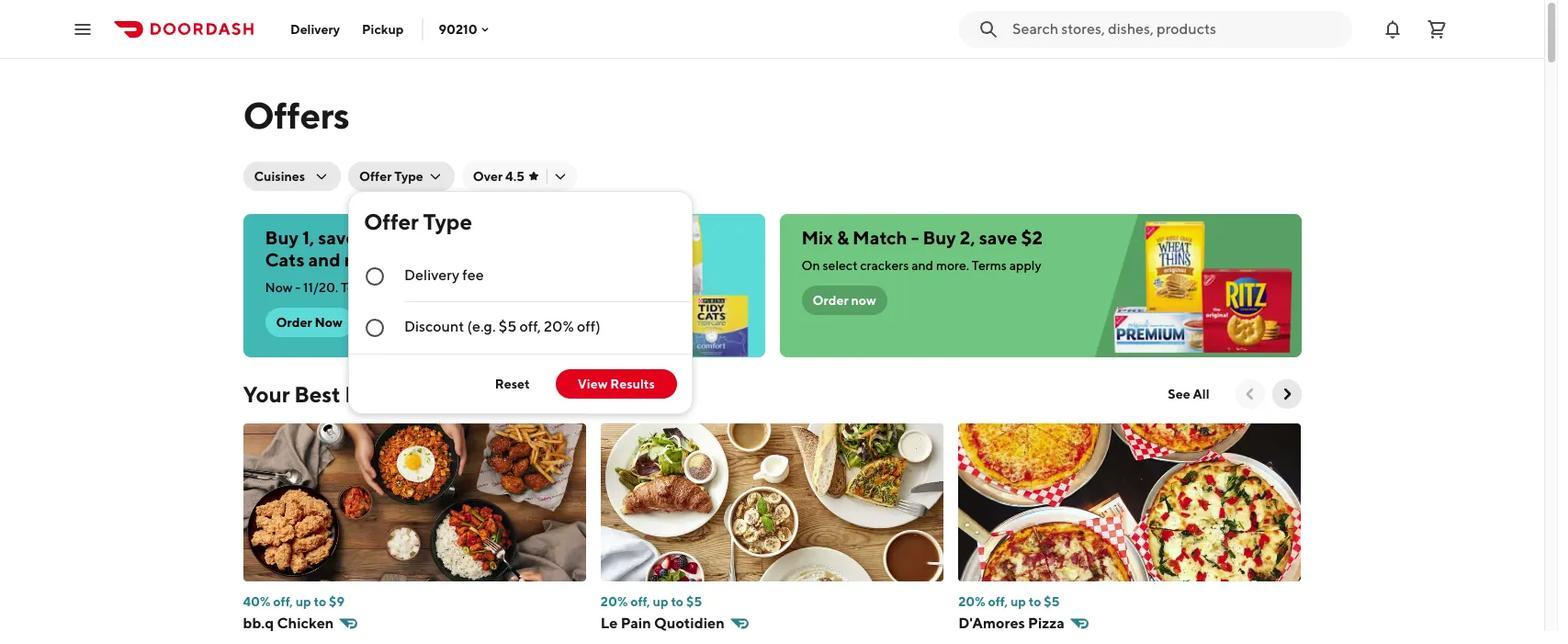 Task type: vqa. For each thing, say whether or not it's contained in the screenshot.
the California Privacy link
no



Task type: describe. For each thing, give the bounding box(es) containing it.
results
[[610, 377, 655, 391]]

up for 40% off, up to $9 link
[[296, 594, 311, 609]]

$1
[[360, 227, 378, 248]]

buy inside buy 1, save $1 on select tidy cats and more
[[265, 227, 298, 248]]

reset button
[[484, 369, 541, 399]]

save inside buy 1, save $1 on select tidy cats and more
[[318, 227, 356, 248]]

to for 2nd 20% off, up to $5 link from the right
[[671, 594, 684, 609]]

see all
[[1168, 387, 1209, 401]]

1 vertical spatial offer type
[[364, 209, 472, 234]]

previous button of carousel image
[[1241, 385, 1259, 403]]

20% inside "radio"
[[544, 318, 574, 335]]

delivery fee
[[404, 266, 484, 284]]

1 vertical spatial -
[[295, 280, 301, 295]]

1 horizontal spatial and
[[911, 258, 934, 273]]

1 horizontal spatial terms
[[972, 258, 1007, 273]]

option group containing delivery fee
[[349, 251, 692, 354]]

see all link
[[1157, 379, 1220, 409]]

open menu image
[[72, 18, 94, 40]]

&
[[837, 227, 849, 248]]

1,
[[302, 227, 314, 248]]

off)
[[577, 318, 600, 335]]

20% off, up to $5 for 2nd 20% off, up to $5 link from the right
[[601, 594, 702, 609]]

over 4.5 button
[[462, 162, 577, 191]]

now
[[851, 293, 876, 308]]

mix & match - buy 2, save $2
[[802, 227, 1043, 248]]

1 horizontal spatial select
[[823, 258, 858, 273]]

delivery button
[[279, 14, 351, 44]]

to for second 20% off, up to $5 link from left
[[1029, 594, 1041, 609]]

2,
[[960, 227, 975, 248]]

2 save from the left
[[979, 227, 1017, 248]]

up for 2nd 20% off, up to $5 link from the right
[[653, 594, 668, 609]]

20% for second 20% off, up to $5 link from left
[[958, 594, 985, 609]]

view results button
[[556, 369, 677, 399]]

tidy
[[463, 227, 500, 248]]

on
[[802, 258, 820, 273]]

next button of carousel image
[[1277, 385, 1296, 403]]

crackers
[[860, 258, 909, 273]]

discount
[[404, 318, 464, 335]]

pickup
[[362, 22, 404, 36]]

40% off, up to $9 link
[[243, 593, 586, 631]]

1 vertical spatial type
[[423, 209, 472, 234]]

offer inside button
[[359, 169, 392, 184]]

now inside button
[[315, 315, 342, 330]]

delivery for delivery
[[290, 22, 340, 36]]

order now
[[813, 293, 876, 308]]

over
[[473, 169, 503, 184]]

order now button
[[802, 286, 887, 315]]

offer type button
[[348, 162, 455, 191]]

cuisines button
[[243, 162, 341, 191]]

off, inside discount (e.g. $5 off, 20% off) "radio"
[[520, 318, 541, 335]]

Discount (e.g. $5 off, 20% off) radio
[[349, 302, 692, 354]]

4.5
[[505, 169, 524, 184]]

order now
[[276, 315, 342, 330]]

off, for 2nd 20% off, up to $5 link from the right
[[630, 594, 650, 609]]



Task type: locate. For each thing, give the bounding box(es) containing it.
1 vertical spatial select
[[823, 258, 858, 273]]

off, for second 20% off, up to $5 link from left
[[988, 594, 1008, 609]]

1 save from the left
[[318, 227, 356, 248]]

1 horizontal spatial delivery
[[404, 266, 459, 284]]

offers
[[243, 94, 350, 137]]

1 vertical spatial offer
[[364, 209, 419, 234]]

now - 11/20. terms apply
[[265, 280, 410, 295]]

20%
[[544, 318, 574, 335], [601, 594, 628, 609], [958, 594, 985, 609]]

0 horizontal spatial delivery
[[290, 22, 340, 36]]

now down 11/20.
[[315, 315, 342, 330]]

order for buy 1, save $1 on select tidy cats and more
[[276, 315, 312, 330]]

Store search: begin typing to search for stores available on DoorDash text field
[[1012, 19, 1341, 39]]

2 horizontal spatial 20%
[[958, 594, 985, 609]]

your
[[243, 381, 290, 407]]

0 horizontal spatial to
[[314, 594, 326, 609]]

cats
[[265, 249, 305, 270]]

select down &
[[823, 258, 858, 273]]

offer type inside button
[[359, 169, 423, 184]]

offer type up on
[[359, 169, 423, 184]]

0 vertical spatial offer
[[359, 169, 392, 184]]

0 horizontal spatial $5
[[499, 318, 517, 335]]

2 buy from the left
[[923, 227, 956, 248]]

offer up more
[[364, 209, 419, 234]]

1 vertical spatial apply
[[378, 280, 410, 295]]

0 vertical spatial offer type
[[359, 169, 423, 184]]

1 20% off, up to $5 link from the left
[[601, 593, 944, 631]]

your best deals link
[[243, 379, 401, 409]]

on select crackers and more. terms apply
[[802, 258, 1041, 273]]

over 4.5
[[473, 169, 524, 184]]

2 up from the left
[[653, 594, 668, 609]]

0 horizontal spatial and
[[308, 249, 340, 270]]

delivery left "fee" at the left top
[[404, 266, 459, 284]]

$2
[[1021, 227, 1043, 248]]

0 horizontal spatial select
[[408, 227, 459, 248]]

2 to from the left
[[671, 594, 684, 609]]

0 horizontal spatial now
[[265, 280, 293, 295]]

0 vertical spatial apply
[[1009, 258, 1041, 273]]

0 vertical spatial order
[[813, 293, 848, 308]]

20% off, up to $5 link
[[601, 593, 944, 631], [958, 593, 1301, 631]]

1 vertical spatial order
[[276, 315, 312, 330]]

select inside buy 1, save $1 on select tidy cats and more
[[408, 227, 459, 248]]

0 vertical spatial -
[[911, 227, 919, 248]]

1 to from the left
[[314, 594, 326, 609]]

1 20% off, up to $5 from the left
[[601, 594, 702, 609]]

order for mix & match - buy 2, save $2
[[813, 293, 848, 308]]

up
[[296, 594, 311, 609], [653, 594, 668, 609], [1011, 594, 1026, 609]]

order now button
[[265, 308, 353, 337]]

see
[[1168, 387, 1190, 401]]

apply
[[1009, 258, 1041, 273], [378, 280, 410, 295]]

on
[[382, 227, 404, 248]]

1 horizontal spatial up
[[653, 594, 668, 609]]

- up on select crackers and more. terms apply
[[911, 227, 919, 248]]

1 horizontal spatial 20% off, up to $5
[[958, 594, 1060, 609]]

mix
[[802, 227, 833, 248]]

$9
[[329, 594, 345, 609]]

2 horizontal spatial to
[[1029, 594, 1041, 609]]

2 20% off, up to $5 link from the left
[[958, 593, 1301, 631]]

to inside 40% off, up to $9 link
[[314, 594, 326, 609]]

reset
[[495, 377, 530, 391]]

deals
[[345, 381, 401, 407]]

delivery
[[290, 22, 340, 36], [404, 266, 459, 284]]

$5 for second 20% off, up to $5 link from left
[[1044, 594, 1060, 609]]

1 horizontal spatial apply
[[1009, 258, 1041, 273]]

option group
[[349, 251, 692, 354]]

and down 1,
[[308, 249, 340, 270]]

delivery inside radio
[[404, 266, 459, 284]]

0 horizontal spatial buy
[[265, 227, 298, 248]]

Delivery fee radio
[[349, 251, 692, 302]]

delivery inside "button"
[[290, 22, 340, 36]]

2 horizontal spatial up
[[1011, 594, 1026, 609]]

terms down the 2,
[[972, 258, 1007, 273]]

order
[[813, 293, 848, 308], [276, 315, 312, 330]]

3 up from the left
[[1011, 594, 1026, 609]]

now
[[265, 280, 293, 295], [315, 315, 342, 330]]

order inside order now button
[[813, 293, 848, 308]]

1 up from the left
[[296, 594, 311, 609]]

buy up cats
[[265, 227, 298, 248]]

more.
[[936, 258, 969, 273]]

0 vertical spatial type
[[394, 169, 423, 184]]

and inside buy 1, save $1 on select tidy cats and more
[[308, 249, 340, 270]]

1 buy from the left
[[265, 227, 298, 248]]

cuisines
[[254, 169, 305, 184]]

1 horizontal spatial -
[[911, 227, 919, 248]]

save right the 2,
[[979, 227, 1017, 248]]

1 vertical spatial delivery
[[404, 266, 459, 284]]

terms down more
[[341, 280, 376, 295]]

notification bell image
[[1382, 18, 1404, 40]]

2 horizontal spatial $5
[[1044, 594, 1060, 609]]

0 items, open order cart image
[[1426, 18, 1448, 40]]

40% off, up to $9
[[243, 594, 345, 609]]

- left 11/20.
[[295, 280, 301, 295]]

3 to from the left
[[1029, 594, 1041, 609]]

0 horizontal spatial -
[[295, 280, 301, 295]]

pickup button
[[351, 14, 415, 44]]

40%
[[243, 594, 270, 609]]

type
[[394, 169, 423, 184], [423, 209, 472, 234]]

90210
[[439, 22, 477, 36]]

order down 11/20.
[[276, 315, 312, 330]]

up for second 20% off, up to $5 link from left
[[1011, 594, 1026, 609]]

0 horizontal spatial 20% off, up to $5
[[601, 594, 702, 609]]

0 vertical spatial delivery
[[290, 22, 340, 36]]

fee
[[462, 266, 484, 284]]

discount (e.g. $5 off, 20% off)
[[404, 318, 600, 335]]

to
[[314, 594, 326, 609], [671, 594, 684, 609], [1029, 594, 1041, 609]]

best
[[294, 381, 340, 407]]

0 horizontal spatial apply
[[378, 280, 410, 295]]

your best deals
[[243, 381, 401, 407]]

1 vertical spatial terms
[[341, 280, 376, 295]]

$5
[[499, 318, 517, 335], [686, 594, 702, 609], [1044, 594, 1060, 609]]

offer type down offer type button
[[364, 209, 472, 234]]

1 horizontal spatial to
[[671, 594, 684, 609]]

terms
[[972, 258, 1007, 273], [341, 280, 376, 295]]

2 20% off, up to $5 from the left
[[958, 594, 1060, 609]]

delivery left "pickup" in the left of the page
[[290, 22, 340, 36]]

90210 button
[[439, 22, 492, 36]]

select
[[408, 227, 459, 248], [823, 258, 858, 273]]

save
[[318, 227, 356, 248], [979, 227, 1017, 248]]

1 horizontal spatial order
[[813, 293, 848, 308]]

offer up $1
[[359, 169, 392, 184]]

(e.g.
[[467, 318, 496, 335]]

order left now
[[813, 293, 848, 308]]

11/20.
[[303, 280, 338, 295]]

to for 40% off, up to $9 link
[[314, 594, 326, 609]]

0 horizontal spatial save
[[318, 227, 356, 248]]

view
[[578, 377, 608, 391]]

offer
[[359, 169, 392, 184], [364, 209, 419, 234]]

apply down $2
[[1009, 258, 1041, 273]]

more
[[344, 249, 388, 270]]

off,
[[520, 318, 541, 335], [273, 594, 293, 609], [630, 594, 650, 609], [988, 594, 1008, 609]]

0 vertical spatial terms
[[972, 258, 1007, 273]]

0 horizontal spatial 20% off, up to $5 link
[[601, 593, 944, 631]]

save right 1,
[[318, 227, 356, 248]]

buy 1, save $1 on select tidy cats and more
[[265, 227, 500, 270]]

type inside button
[[394, 169, 423, 184]]

1 horizontal spatial buy
[[923, 227, 956, 248]]

off, for 40% off, up to $9 link
[[273, 594, 293, 609]]

-
[[911, 227, 919, 248], [295, 280, 301, 295]]

20% for 2nd 20% off, up to $5 link from the right
[[601, 594, 628, 609]]

buy left the 2,
[[923, 227, 956, 248]]

1 horizontal spatial $5
[[686, 594, 702, 609]]

buy
[[265, 227, 298, 248], [923, 227, 956, 248]]

select up delivery fee
[[408, 227, 459, 248]]

1 horizontal spatial now
[[315, 315, 342, 330]]

20% off, up to $5 for second 20% off, up to $5 link from left
[[958, 594, 1060, 609]]

20% off, up to $5
[[601, 594, 702, 609], [958, 594, 1060, 609]]

1 horizontal spatial 20% off, up to $5 link
[[958, 593, 1301, 631]]

0 horizontal spatial up
[[296, 594, 311, 609]]

type up on
[[394, 169, 423, 184]]

1 vertical spatial now
[[315, 315, 342, 330]]

off, inside 40% off, up to $9 link
[[273, 594, 293, 609]]

0 vertical spatial select
[[408, 227, 459, 248]]

match
[[853, 227, 907, 248]]

all
[[1193, 387, 1209, 401]]

0 horizontal spatial terms
[[341, 280, 376, 295]]

apply down more
[[378, 280, 410, 295]]

0 vertical spatial now
[[265, 280, 293, 295]]

order inside order now button
[[276, 315, 312, 330]]

1 horizontal spatial 20%
[[601, 594, 628, 609]]

offer type
[[359, 169, 423, 184], [364, 209, 472, 234]]

$5 inside discount (e.g. $5 off, 20% off) "radio"
[[499, 318, 517, 335]]

delivery for delivery fee
[[404, 266, 459, 284]]

$5 for 2nd 20% off, up to $5 link from the right
[[686, 594, 702, 609]]

type up delivery fee
[[423, 209, 472, 234]]

0 horizontal spatial 20%
[[544, 318, 574, 335]]

now down cats
[[265, 280, 293, 295]]

and down mix & match - buy 2, save $2
[[911, 258, 934, 273]]

0 horizontal spatial order
[[276, 315, 312, 330]]

1 horizontal spatial save
[[979, 227, 1017, 248]]

and
[[308, 249, 340, 270], [911, 258, 934, 273]]

view results
[[578, 377, 655, 391]]



